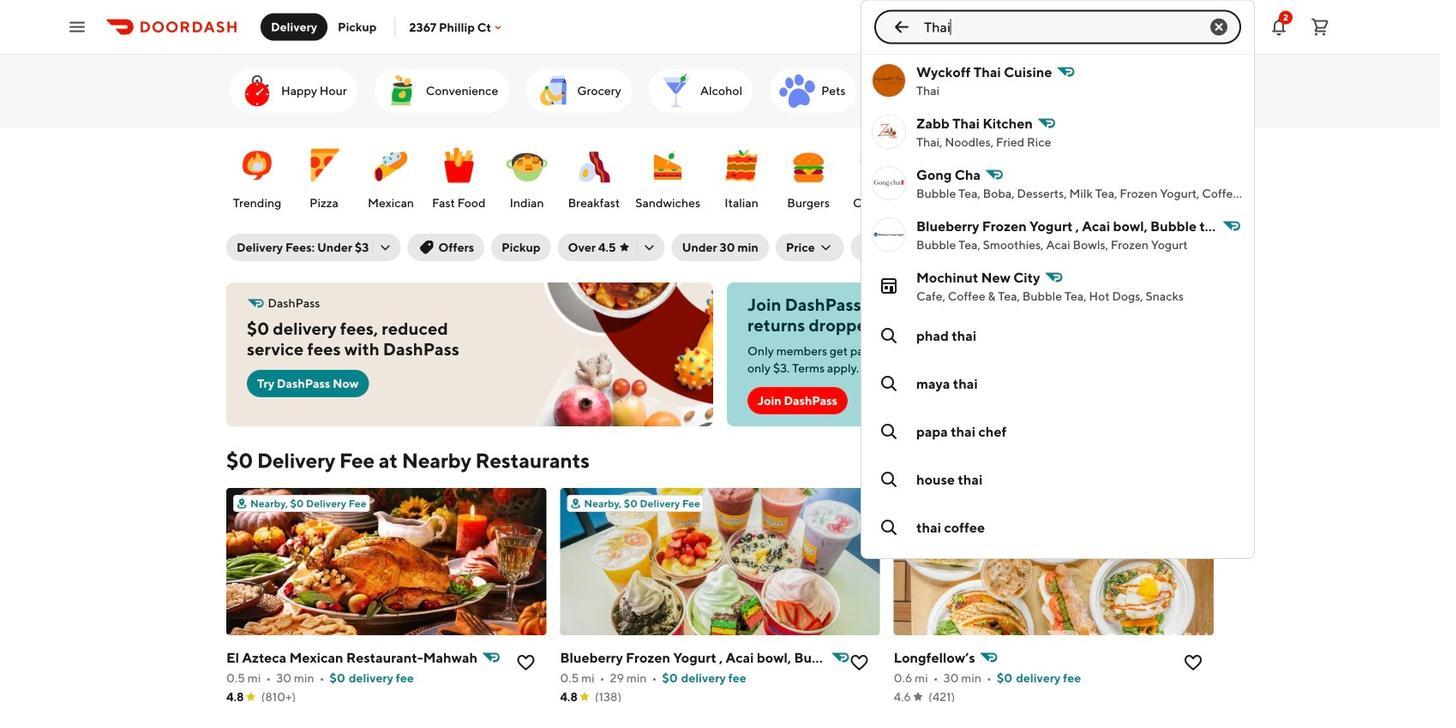Task type: describe. For each thing, give the bounding box(es) containing it.
pets image
[[777, 70, 818, 111]]

happy hour image
[[237, 70, 278, 111]]

open menu image
[[67, 17, 87, 37]]

notification bell image
[[1269, 17, 1289, 37]]

beauty image
[[880, 70, 921, 111]]

Store search: begin typing to search for stores available on DoorDash text field
[[924, 18, 1191, 36]]

clear search input image
[[1209, 17, 1229, 37]]



Task type: locate. For each thing, give the bounding box(es) containing it.
alcohol image
[[656, 70, 697, 111]]

convenience image
[[381, 70, 422, 111]]

flowers image
[[998, 70, 1039, 111]]

0 items, open order cart image
[[1310, 17, 1330, 37]]

grocery image
[[533, 70, 574, 111]]

return from search image
[[891, 17, 912, 37]]



Task type: vqa. For each thing, say whether or not it's contained in the screenshot.
Diet
no



